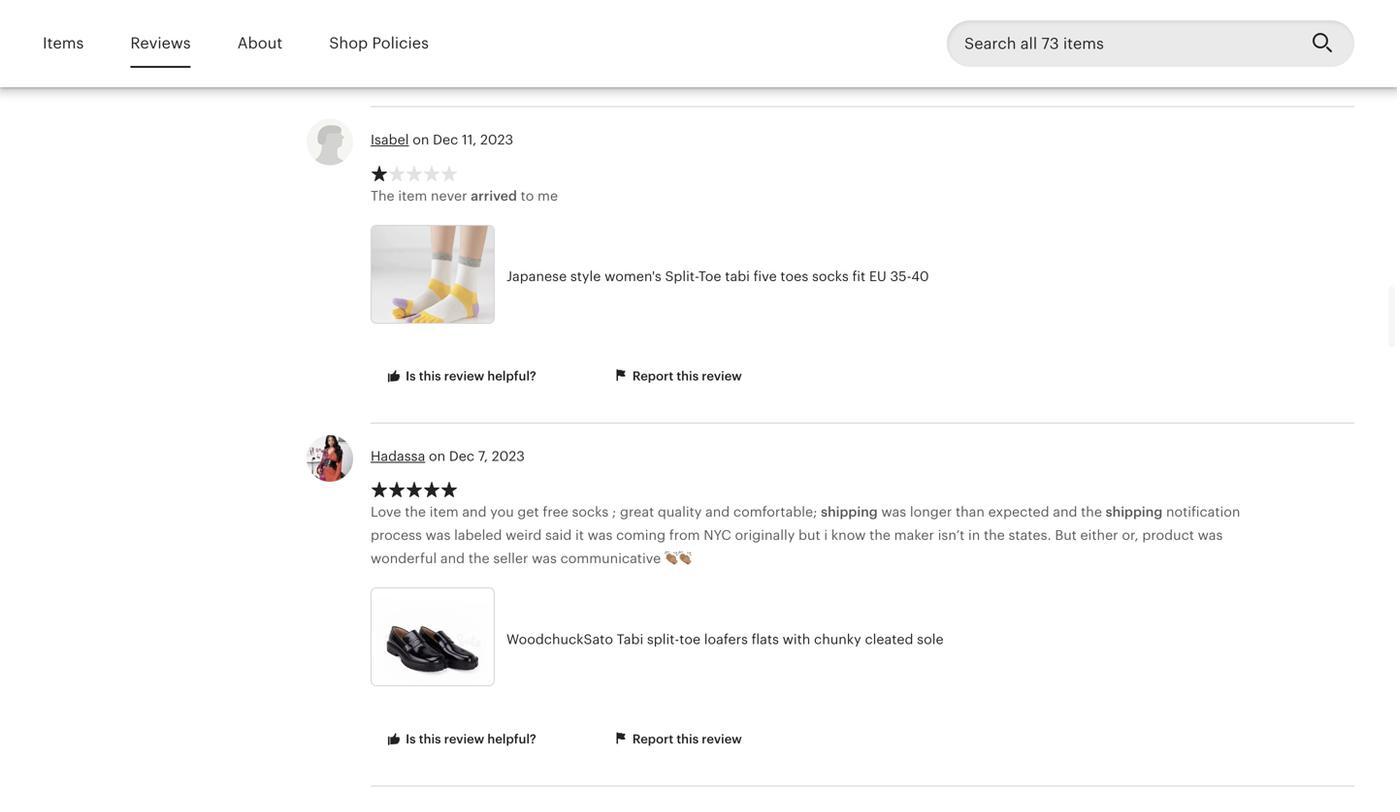 Task type: vqa. For each thing, say whether or not it's contained in the screenshot.
Is to the bottom
yes



Task type: locate. For each thing, give the bounding box(es) containing it.
on right hadassa
[[429, 449, 446, 464]]

0 horizontal spatial item
[[398, 188, 427, 204]]

report this review for toe
[[630, 732, 742, 747]]

1 horizontal spatial socks
[[812, 269, 849, 284]]

shipping
[[821, 505, 878, 520], [1106, 505, 1163, 520]]

is
[[406, 369, 416, 384], [406, 732, 416, 747]]

1 is this review helpful? from the top
[[403, 369, 536, 384]]

loafers
[[704, 632, 748, 648]]

dec left 7,
[[449, 449, 475, 464]]

great
[[620, 505, 654, 520]]

and up but at right bottom
[[1053, 505, 1077, 520]]

2 report from the top
[[633, 732, 674, 747]]

socks left ;
[[572, 505, 609, 520]]

was down notification
[[1198, 528, 1223, 544]]

report this review
[[630, 369, 742, 384], [630, 732, 742, 747]]

1 report this review from the top
[[630, 369, 742, 384]]

1 vertical spatial report
[[633, 732, 674, 747]]

was
[[881, 505, 906, 520], [426, 528, 451, 544], [588, 528, 613, 544], [1198, 528, 1223, 544], [532, 551, 557, 567]]

about link
[[237, 21, 283, 66]]

report this review button for split-
[[597, 359, 757, 395]]

the up either
[[1081, 505, 1102, 520]]

2 is this review helpful? from the top
[[403, 732, 536, 747]]

0 vertical spatial socks
[[812, 269, 849, 284]]

0 horizontal spatial socks
[[572, 505, 609, 520]]

cleated
[[865, 632, 914, 648]]

review for split-'s report this review button
[[702, 369, 742, 384]]

with
[[783, 632, 811, 648]]

1 vertical spatial dec
[[449, 449, 475, 464]]

2023 for on dec 11, 2023
[[480, 132, 513, 148]]

the right 'love'
[[405, 505, 426, 520]]

1 helpful? from the top
[[487, 369, 536, 384]]

1 is from the top
[[406, 369, 416, 384]]

you
[[490, 505, 514, 520]]

0 vertical spatial is
[[406, 369, 416, 384]]

dec for 7,
[[449, 449, 475, 464]]

on for hadassa
[[429, 449, 446, 464]]

0 vertical spatial report
[[633, 369, 674, 384]]

item up labeled
[[430, 505, 459, 520]]

i
[[824, 528, 828, 544]]

helpful? for japanese style women's split-toe tabi five toes socks fit eu 35-40
[[487, 369, 536, 384]]

0 vertical spatial on
[[413, 132, 429, 148]]

is for japanese style women's split-toe tabi five toes socks fit eu 35-40
[[406, 369, 416, 384]]

was up maker on the bottom right of page
[[881, 505, 906, 520]]

and up labeled
[[462, 505, 487, 520]]

1 report from the top
[[633, 369, 674, 384]]

0 horizontal spatial shipping
[[821, 505, 878, 520]]

2 report this review from the top
[[630, 732, 742, 747]]

socks left the fit
[[812, 269, 849, 284]]

1 horizontal spatial item
[[430, 505, 459, 520]]

2 helpful? from the top
[[487, 732, 536, 747]]

1 vertical spatial helpful?
[[487, 732, 536, 747]]

2023 right 7,
[[492, 449, 525, 464]]

0 vertical spatial helpful?
[[487, 369, 536, 384]]

2 is this review helpful? button from the top
[[371, 722, 551, 758]]

1 vertical spatial is this review helpful? button
[[371, 722, 551, 758]]

style
[[570, 269, 601, 284]]

0 vertical spatial is this review helpful? button
[[371, 359, 551, 395]]

2023 right 11,
[[480, 132, 513, 148]]

dec left 11,
[[433, 132, 458, 148]]

1 report this review button from the top
[[597, 359, 757, 395]]

dec
[[433, 132, 458, 148], [449, 449, 475, 464]]

isabel
[[371, 132, 409, 148]]

on
[[413, 132, 429, 148], [429, 449, 446, 464]]

2 is from the top
[[406, 732, 416, 747]]

item
[[398, 188, 427, 204], [430, 505, 459, 520]]

40
[[911, 269, 929, 284]]

on right the isabel
[[413, 132, 429, 148]]

hadassa on dec 7, 2023
[[371, 449, 525, 464]]

report this review button
[[597, 359, 757, 395], [597, 722, 757, 758]]

to
[[521, 188, 534, 204]]

seller
[[493, 551, 528, 567]]

is this review helpful?
[[403, 369, 536, 384], [403, 732, 536, 747]]

0 vertical spatial item
[[398, 188, 427, 204]]

flats
[[752, 632, 779, 648]]

1 is this review helpful? button from the top
[[371, 359, 551, 395]]

report for split-
[[633, 732, 674, 747]]

split-
[[647, 632, 679, 648]]

1 vertical spatial report this review button
[[597, 722, 757, 758]]

shop policies
[[329, 35, 429, 52]]

1 vertical spatial on
[[429, 449, 446, 464]]

is this review helpful? button
[[371, 359, 551, 395], [371, 722, 551, 758]]

review for is this review helpful? button corresponding to japanese style women's split-toe tabi five toes socks fit eu 35-40
[[444, 369, 484, 384]]

1 vertical spatial 2023
[[492, 449, 525, 464]]

get
[[518, 505, 539, 520]]

said
[[545, 528, 572, 544]]

comfortable;
[[733, 505, 817, 520]]

1 vertical spatial is this review helpful?
[[403, 732, 536, 747]]

from
[[669, 528, 700, 544]]

helpful?
[[487, 369, 536, 384], [487, 732, 536, 747]]

this
[[419, 369, 441, 384], [677, 369, 699, 384], [419, 732, 441, 747], [677, 732, 699, 747]]

2 report this review button from the top
[[597, 722, 757, 758]]

hadassa
[[371, 449, 425, 464]]

japanese
[[507, 269, 567, 284]]

report this review for split-
[[630, 369, 742, 384]]

0 vertical spatial report this review
[[630, 369, 742, 384]]

0 vertical spatial report this review button
[[597, 359, 757, 395]]

free
[[543, 505, 568, 520]]

1 vertical spatial socks
[[572, 505, 609, 520]]

11,
[[462, 132, 477, 148]]

and down labeled
[[440, 551, 465, 567]]

items link
[[43, 21, 84, 66]]

tabi
[[617, 632, 643, 648]]

report
[[633, 369, 674, 384], [633, 732, 674, 747]]

1 vertical spatial report this review
[[630, 732, 742, 747]]

0 vertical spatial 2023
[[480, 132, 513, 148]]

0 vertical spatial is this review helpful?
[[403, 369, 536, 384]]

0 vertical spatial dec
[[433, 132, 458, 148]]

was left labeled
[[426, 528, 451, 544]]

and
[[462, 505, 487, 520], [705, 505, 730, 520], [1053, 505, 1077, 520], [440, 551, 465, 567]]

review for report this review button corresponding to toe
[[702, 732, 742, 747]]

is this review helpful? button for woodchucksato tabi split-toe loafers flats with chunky cleated sole
[[371, 722, 551, 758]]

reviews link
[[130, 21, 191, 66]]

either
[[1080, 528, 1118, 544]]

1 horizontal spatial shipping
[[1106, 505, 1163, 520]]

shipping up know at the right of page
[[821, 505, 878, 520]]

tabi
[[725, 269, 750, 284]]

1 vertical spatial item
[[430, 505, 459, 520]]

report this review button for toe
[[597, 722, 757, 758]]

2023
[[480, 132, 513, 148], [492, 449, 525, 464]]

item right the
[[398, 188, 427, 204]]

1 vertical spatial is
[[406, 732, 416, 747]]

coming
[[616, 528, 666, 544]]

shipping up 'or,'
[[1106, 505, 1163, 520]]

was down the said
[[532, 551, 557, 567]]

socks
[[812, 269, 849, 284], [572, 505, 609, 520]]

is this review helpful? for japanese
[[403, 369, 536, 384]]

review
[[444, 369, 484, 384], [702, 369, 742, 384], [444, 732, 484, 747], [702, 732, 742, 747]]



Task type: describe. For each thing, give the bounding box(es) containing it.
notification
[[1166, 505, 1240, 520]]

toe
[[698, 269, 721, 284]]

love the item and you get free socks ; great quality and comfortable; shipping was longer than expected and the shipping
[[371, 505, 1163, 520]]

woodchucksato
[[507, 632, 613, 648]]

toe
[[679, 632, 701, 648]]

hadassa link
[[371, 449, 425, 464]]

notification process was labeled weird said it was coming from nyc originally but i know the maker isn't in  the states. but either or, product was wonderful and the seller was communicative 👏🏽👏🏽
[[371, 505, 1240, 567]]

review for woodchucksato tabi split-toe loafers flats with chunky cleated sole's is this review helpful? button
[[444, 732, 484, 747]]

2023 for on dec 7, 2023
[[492, 449, 525, 464]]

in
[[968, 528, 980, 544]]

items
[[43, 35, 84, 52]]

me
[[538, 188, 558, 204]]

maker
[[894, 528, 934, 544]]

than
[[956, 505, 985, 520]]

is this review helpful? button for japanese style women's split-toe tabi five toes socks fit eu 35-40
[[371, 359, 551, 395]]

but
[[1055, 528, 1077, 544]]

;
[[612, 505, 616, 520]]

expected
[[988, 505, 1049, 520]]

wonderful
[[371, 551, 437, 567]]

toes
[[781, 269, 808, 284]]

five
[[754, 269, 777, 284]]

helpful? for woodchucksato tabi split-toe loafers flats with chunky cleated sole
[[487, 732, 536, 747]]

but
[[799, 528, 821, 544]]

1 shipping from the left
[[821, 505, 878, 520]]

japanese style women's split-toe tabi five toes socks fit eu 35-40
[[507, 269, 929, 284]]

labeled
[[454, 528, 502, 544]]

states.
[[1009, 528, 1051, 544]]

woodchucksato tabi split-toe loafers flats with chunky cleated sole
[[507, 632, 944, 648]]

fit
[[852, 269, 866, 284]]

woodchucksato tabi split-toe loafers flats with chunky cleated sole link
[[371, 588, 1137, 692]]

👏🏽👏🏽
[[665, 551, 692, 567]]

know
[[831, 528, 866, 544]]

longer
[[910, 505, 952, 520]]

about
[[237, 35, 283, 52]]

weird
[[506, 528, 542, 544]]

the right know at the right of page
[[870, 528, 891, 544]]

sole
[[917, 632, 944, 648]]

process
[[371, 528, 422, 544]]

7,
[[478, 449, 488, 464]]

shop policies link
[[329, 21, 429, 66]]

isn't
[[938, 528, 965, 544]]

shop
[[329, 35, 368, 52]]

on for isabel
[[413, 132, 429, 148]]

eu
[[869, 269, 887, 284]]

2 shipping from the left
[[1106, 505, 1163, 520]]

love
[[371, 505, 401, 520]]

report for women's
[[633, 369, 674, 384]]

reviews
[[130, 35, 191, 52]]

is for woodchucksato tabi split-toe loafers flats with chunky cleated sole
[[406, 732, 416, 747]]

split-
[[665, 269, 698, 284]]

chunky
[[814, 632, 861, 648]]

the
[[371, 188, 395, 204]]

quality
[[658, 505, 702, 520]]

nyc
[[704, 528, 731, 544]]

dec for 11,
[[433, 132, 458, 148]]

product
[[1142, 528, 1194, 544]]

or,
[[1122, 528, 1139, 544]]

and inside notification process was labeled weird said it was coming from nyc originally but i know the maker isn't in  the states. but either or, product was wonderful and the seller was communicative 👏🏽👏🏽
[[440, 551, 465, 567]]

it
[[575, 528, 584, 544]]

originally
[[735, 528, 795, 544]]

was right it
[[588, 528, 613, 544]]

policies
[[372, 35, 429, 52]]

communicative
[[560, 551, 661, 567]]

the right the in
[[984, 528, 1005, 544]]

women's
[[605, 269, 662, 284]]

isabel on dec 11, 2023
[[371, 132, 513, 148]]

japanese style women's split-toe tabi five toes socks fit eu 35-40 link
[[371, 225, 1137, 329]]

and up nyc at the right of page
[[705, 505, 730, 520]]

never
[[431, 188, 467, 204]]

is this review helpful? for woodchucksato
[[403, 732, 536, 747]]

isabel link
[[371, 132, 409, 148]]

the down labeled
[[468, 551, 490, 567]]

the item never arrived to me
[[371, 188, 558, 204]]

Search all 73 items text field
[[947, 20, 1296, 67]]

35-
[[890, 269, 911, 284]]

arrived
[[471, 188, 517, 204]]



